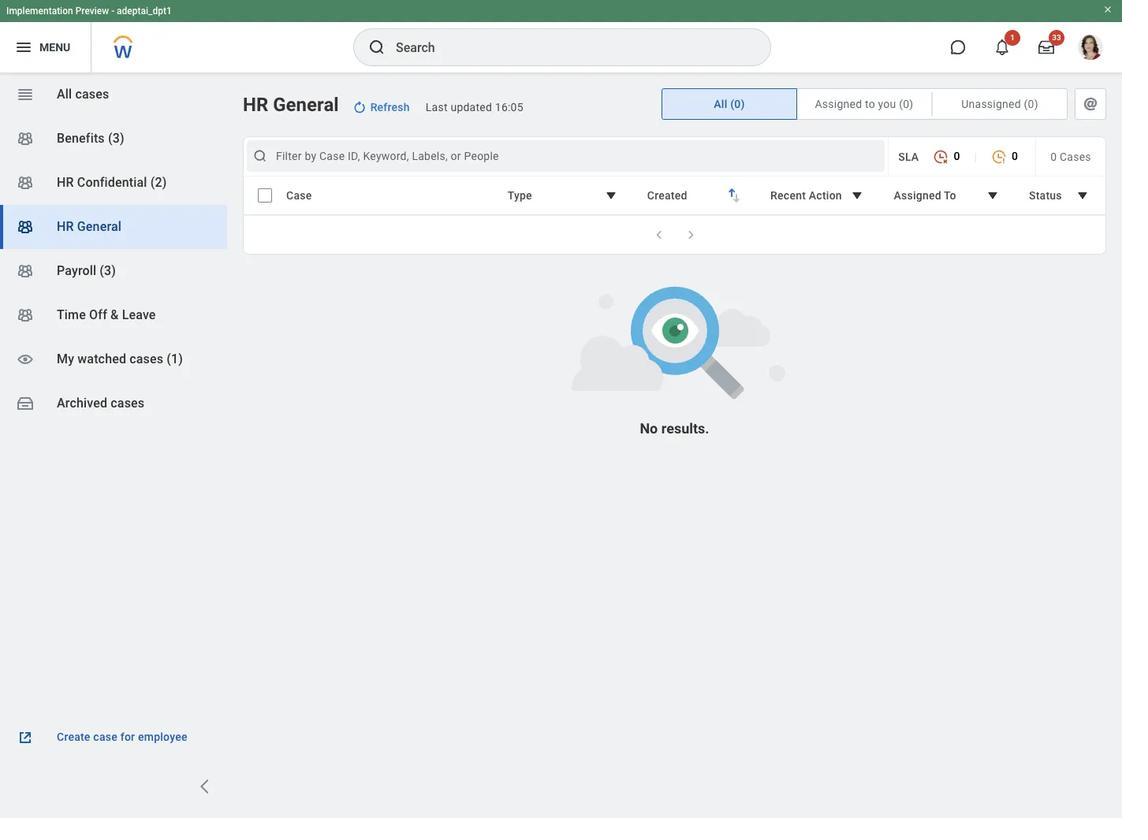 Task type: describe. For each thing, give the bounding box(es) containing it.
inbox image
[[16, 394, 35, 413]]

search image for search workday search box
[[368, 38, 387, 57]]

contact card matrix manager image for payroll (3)
[[16, 262, 35, 281]]

caret down image for status
[[1074, 186, 1092, 205]]

|
[[974, 150, 977, 163]]

hr confidential (2) link
[[0, 161, 227, 205]]

caret down image for recent action
[[848, 186, 867, 205]]

1 vertical spatial general
[[77, 219, 122, 234]]

my watched cases (1)
[[57, 352, 183, 367]]

last
[[426, 101, 448, 114]]

cases
[[1060, 150, 1092, 163]]

Filter by Case ID, Keyword, Labels, or People text field
[[276, 148, 861, 164]]

implementation preview -   adeptai_dpt1
[[6, 6, 172, 17]]

sla
[[899, 150, 919, 163]]

all for all (0)
[[714, 98, 728, 110]]

leave
[[122, 308, 156, 323]]

benefits (3) link
[[0, 117, 227, 161]]

3 0 from the left
[[1051, 150, 1057, 163]]

all for all cases
[[57, 87, 72, 102]]

hr general link
[[0, 205, 227, 249]]

menu banner
[[0, 0, 1122, 73]]

list containing all cases
[[0, 73, 227, 426]]

contact card matrix manager image for hr general
[[16, 218, 35, 237]]

hr for "hr general" link
[[57, 219, 74, 234]]

justify image
[[14, 38, 33, 57]]

contact card matrix manager image for time off & leave
[[16, 306, 35, 325]]

2 (0) from the left
[[899, 98, 914, 110]]

no
[[640, 420, 658, 437]]

all (0)
[[714, 98, 745, 110]]

1 vertical spatial cases
[[130, 352, 163, 367]]

watched
[[77, 352, 126, 367]]

0 for clock x image
[[954, 150, 960, 163]]

action
[[809, 189, 842, 202]]

case
[[93, 731, 118, 744]]

&
[[111, 308, 119, 323]]

tab list containing all (0)
[[662, 88, 1107, 120]]

cases for archived cases
[[111, 396, 145, 411]]

1 0 button from the left
[[926, 141, 968, 172]]

0 cases
[[1051, 150, 1092, 163]]

no results.
[[640, 420, 710, 437]]

benefits (3)
[[57, 131, 124, 146]]

0 for clock exclamation 'icon'
[[1012, 150, 1018, 163]]

all (0) button
[[663, 89, 797, 119]]

33
[[1052, 33, 1062, 42]]

assigned to button
[[884, 181, 1013, 211]]

assigned for assigned to you (0)
[[815, 98, 862, 110]]

you
[[878, 98, 897, 110]]

my
[[57, 352, 74, 367]]

unassigned (0) button
[[933, 89, 1067, 119]]

to
[[865, 98, 875, 110]]

my watched cases (1) link
[[0, 338, 227, 382]]

time off & leave link
[[0, 293, 227, 338]]

recent
[[771, 189, 806, 202]]

employee
[[138, 731, 187, 744]]

2 0 button from the left
[[984, 141, 1026, 172]]

off
[[89, 308, 107, 323]]

ext link image
[[16, 729, 35, 748]]

(3) for benefits (3)
[[108, 131, 124, 146]]

assigned to you (0)
[[815, 98, 914, 110]]

close environment banner image
[[1104, 5, 1113, 14]]

cases for all cases
[[75, 87, 109, 102]]

filter by case id, keyword, labels, or people. type label: to find cases with specific labels applied element
[[247, 140, 885, 172]]

time
[[57, 308, 86, 323]]

payroll (3)
[[57, 263, 116, 278]]

Search Workday  search field
[[396, 30, 738, 65]]

(0) for all (0)
[[731, 98, 745, 110]]

profile logan mcneil image
[[1078, 35, 1104, 63]]

(1)
[[167, 352, 183, 367]]

created
[[647, 189, 688, 202]]

status
[[1029, 189, 1062, 202]]

notifications element
[[1086, 32, 1099, 44]]

notifications large image
[[995, 39, 1010, 55]]

case
[[286, 189, 312, 202]]



Task type: vqa. For each thing, say whether or not it's contained in the screenshot.
Personal Summary element
no



Task type: locate. For each thing, give the bounding box(es) containing it.
(3)
[[108, 131, 124, 146], [100, 263, 116, 278]]

0 vertical spatial (3)
[[108, 131, 124, 146]]

1 vertical spatial (3)
[[100, 263, 116, 278]]

1 button
[[985, 30, 1021, 65]]

0 horizontal spatial caret down image
[[848, 186, 867, 205]]

0 vertical spatial hr general
[[243, 94, 339, 116]]

archived cases
[[57, 396, 145, 411]]

create case for employee link
[[16, 729, 211, 748]]

hr confidential (2)
[[57, 175, 167, 190]]

0 horizontal spatial hr general
[[57, 219, 122, 234]]

1 horizontal spatial caret down image
[[984, 186, 1003, 205]]

chevron right image
[[196, 778, 215, 797]]

caret down image for type
[[602, 186, 621, 205]]

(0) for unassigned (0)
[[1024, 98, 1039, 110]]

1 vertical spatial contact card matrix manager image
[[16, 262, 35, 281]]

updated
[[451, 101, 492, 114]]

general
[[273, 94, 339, 116], [77, 219, 122, 234]]

2 vertical spatial contact card matrix manager image
[[16, 306, 35, 325]]

cases down 'my watched cases (1)'
[[111, 396, 145, 411]]

general left reset image
[[273, 94, 339, 116]]

contact card matrix manager image for benefits (3)
[[16, 129, 35, 148]]

unassigned (0)
[[962, 98, 1039, 110]]

contact card matrix manager image inside benefits (3) link
[[16, 129, 35, 148]]

last updated 16:05
[[426, 101, 524, 114]]

1 horizontal spatial search image
[[368, 38, 387, 57]]

sort down image
[[727, 189, 746, 207]]

0 vertical spatial hr
[[243, 94, 268, 116]]

1 horizontal spatial 0 button
[[984, 141, 1026, 172]]

recent action
[[771, 189, 842, 202]]

caret down image left created
[[602, 186, 621, 205]]

contact card matrix manager image for hr confidential (2)
[[16, 174, 35, 192]]

0 horizontal spatial 0
[[954, 150, 960, 163]]

1
[[1011, 33, 1015, 42]]

1 vertical spatial search image
[[252, 148, 268, 164]]

0 left cases at right top
[[1051, 150, 1057, 163]]

time off & leave
[[57, 308, 156, 323]]

payroll (3) link
[[0, 249, 227, 293]]

type button
[[498, 181, 631, 211]]

cases left (1)
[[130, 352, 163, 367]]

for
[[120, 731, 135, 744]]

0 vertical spatial contact card matrix manager image
[[16, 129, 35, 148]]

0 right clock x image
[[954, 150, 960, 163]]

caret down image down clock exclamation 'icon'
[[984, 186, 1003, 205]]

create case for employee
[[57, 731, 187, 744]]

contact card matrix manager image inside hr confidential (2) link
[[16, 174, 35, 192]]

hr general
[[243, 94, 339, 116], [57, 219, 122, 234]]

refresh
[[370, 101, 410, 114]]

type
[[508, 189, 532, 202]]

all cases link
[[0, 73, 227, 117]]

general down hr confidential (2)
[[77, 219, 122, 234]]

contact card matrix manager image inside payroll (3) link
[[16, 262, 35, 281]]

adeptai_dpt1
[[117, 6, 172, 17]]

1 contact card matrix manager image from the top
[[16, 218, 35, 237]]

0 horizontal spatial caret down image
[[602, 186, 621, 205]]

caret down image for assigned to
[[984, 186, 1003, 205]]

caret down image inside 'status' button
[[1074, 186, 1092, 205]]

(3) right benefits
[[108, 131, 124, 146]]

1 vertical spatial hr general
[[57, 219, 122, 234]]

0 horizontal spatial all
[[57, 87, 72, 102]]

0 vertical spatial general
[[273, 94, 339, 116]]

assigned to
[[894, 189, 957, 202]]

contact card matrix manager image
[[16, 218, 35, 237], [16, 262, 35, 281], [16, 306, 35, 325]]

33 button
[[1029, 30, 1065, 65]]

caret down image inside type button
[[602, 186, 621, 205]]

confidential
[[77, 175, 147, 190]]

at tag mention image
[[1081, 95, 1100, 114]]

search image for filter by case id, keyword, labels, or people text field
[[252, 148, 268, 164]]

-
[[111, 6, 114, 17]]

caret down image right 'action'
[[848, 186, 867, 205]]

inbox large image
[[1039, 39, 1055, 55]]

0 vertical spatial assigned
[[815, 98, 862, 110]]

0 horizontal spatial 0 button
[[926, 141, 968, 172]]

3 contact card matrix manager image from the top
[[16, 306, 35, 325]]

0 button left |
[[926, 141, 968, 172]]

assigned inside all (0) tab panel
[[894, 189, 942, 202]]

chevron left small image
[[651, 227, 667, 243]]

1 vertical spatial hr
[[57, 175, 74, 190]]

status button
[[1019, 181, 1103, 211]]

0 button right |
[[984, 141, 1026, 172]]

(3) inside payroll (3) link
[[100, 263, 116, 278]]

0 horizontal spatial search image
[[252, 148, 268, 164]]

2 vertical spatial hr
[[57, 219, 74, 234]]

1 horizontal spatial all
[[714, 98, 728, 110]]

tab list
[[662, 88, 1107, 120]]

caret down image inside assigned to button
[[984, 186, 1003, 205]]

clock exclamation image
[[992, 149, 1007, 165]]

0 horizontal spatial assigned
[[815, 98, 862, 110]]

1 vertical spatial assigned
[[894, 189, 942, 202]]

contact card matrix manager image inside time off & leave link
[[16, 306, 35, 325]]

benefits
[[57, 131, 105, 146]]

2 0 from the left
[[1012, 150, 1018, 163]]

implementation
[[6, 6, 73, 17]]

1 vertical spatial contact card matrix manager image
[[16, 174, 35, 192]]

1 horizontal spatial hr general
[[243, 94, 339, 116]]

search image
[[368, 38, 387, 57], [252, 148, 268, 164]]

1 (0) from the left
[[731, 98, 745, 110]]

hr
[[243, 94, 268, 116], [57, 175, 74, 190], [57, 219, 74, 234]]

visible image
[[16, 350, 35, 369]]

reset image
[[352, 99, 367, 115]]

results.
[[662, 420, 710, 437]]

contact card matrix manager image inside "hr general" link
[[16, 218, 35, 237]]

search image inside filter by case id, keyword, labels, or people. type label: to find cases with specific labels applied element
[[252, 148, 268, 164]]

archived
[[57, 396, 107, 411]]

0 horizontal spatial (0)
[[731, 98, 745, 110]]

0 vertical spatial search image
[[368, 38, 387, 57]]

2 horizontal spatial 0
[[1051, 150, 1057, 163]]

clock x image
[[933, 149, 949, 165]]

0 right clock exclamation 'icon'
[[1012, 150, 1018, 163]]

caret down image
[[848, 186, 867, 205], [984, 186, 1003, 205]]

caret down image
[[602, 186, 621, 205], [1074, 186, 1092, 205]]

cases
[[75, 87, 109, 102], [130, 352, 163, 367], [111, 396, 145, 411]]

preview
[[75, 6, 109, 17]]

3 (0) from the left
[[1024, 98, 1039, 110]]

to
[[944, 189, 957, 202]]

(3) right payroll
[[100, 263, 116, 278]]

(0)
[[731, 98, 745, 110], [899, 98, 914, 110], [1024, 98, 1039, 110]]

payroll
[[57, 263, 96, 278]]

(3) inside benefits (3) link
[[108, 131, 124, 146]]

2 caret down image from the left
[[984, 186, 1003, 205]]

hr general up payroll (3)
[[57, 219, 122, 234]]

1 horizontal spatial caret down image
[[1074, 186, 1092, 205]]

1 horizontal spatial general
[[273, 94, 339, 116]]

(3) for payroll (3)
[[100, 263, 116, 278]]

created button
[[637, 181, 754, 211]]

assigned to you (0) button
[[797, 89, 932, 119]]

0 button
[[926, 141, 968, 172], [984, 141, 1026, 172]]

hr for hr confidential (2) link
[[57, 175, 74, 190]]

assigned left "to" on the right top of the page
[[815, 98, 862, 110]]

all
[[57, 87, 72, 102], [714, 98, 728, 110]]

assigned
[[815, 98, 862, 110], [894, 189, 942, 202]]

list
[[0, 73, 227, 426]]

hr general left reset image
[[243, 94, 339, 116]]

assigned for assigned to
[[894, 189, 942, 202]]

all (0) tab panel
[[243, 136, 1107, 255]]

1 contact card matrix manager image from the top
[[16, 129, 35, 148]]

1 horizontal spatial (0)
[[899, 98, 914, 110]]

chevron right small image
[[683, 227, 698, 243]]

16:05
[[495, 101, 524, 114]]

1 caret down image from the left
[[602, 186, 621, 205]]

hr general inside "hr general" link
[[57, 219, 122, 234]]

create
[[57, 731, 90, 744]]

cases up benefits (3)
[[75, 87, 109, 102]]

unassigned
[[962, 98, 1021, 110]]

menu
[[39, 41, 70, 53]]

archived cases link
[[0, 382, 227, 426]]

1 caret down image from the left
[[848, 186, 867, 205]]

2 contact card matrix manager image from the top
[[16, 262, 35, 281]]

2 caret down image from the left
[[1074, 186, 1092, 205]]

1 0 from the left
[[954, 150, 960, 163]]

(2)
[[150, 175, 167, 190]]

contact card matrix manager image
[[16, 129, 35, 148], [16, 174, 35, 192]]

2 vertical spatial cases
[[111, 396, 145, 411]]

grid view image
[[16, 85, 35, 104]]

1 horizontal spatial 0
[[1012, 150, 1018, 163]]

recent action button
[[760, 181, 877, 211]]

1 horizontal spatial assigned
[[894, 189, 942, 202]]

caret down image inside recent action button
[[848, 186, 867, 205]]

refresh button
[[345, 95, 420, 120]]

0 horizontal spatial general
[[77, 219, 122, 234]]

2 contact card matrix manager image from the top
[[16, 174, 35, 192]]

0 vertical spatial cases
[[75, 87, 109, 102]]

caret down image right status
[[1074, 186, 1092, 205]]

all cases
[[57, 87, 109, 102]]

0
[[954, 150, 960, 163], [1012, 150, 1018, 163], [1051, 150, 1057, 163]]

assigned left to
[[894, 189, 942, 202]]

2 horizontal spatial (0)
[[1024, 98, 1039, 110]]

sort up image
[[723, 184, 742, 203]]

menu button
[[0, 22, 91, 73]]

0 vertical spatial contact card matrix manager image
[[16, 218, 35, 237]]

all inside button
[[714, 98, 728, 110]]



